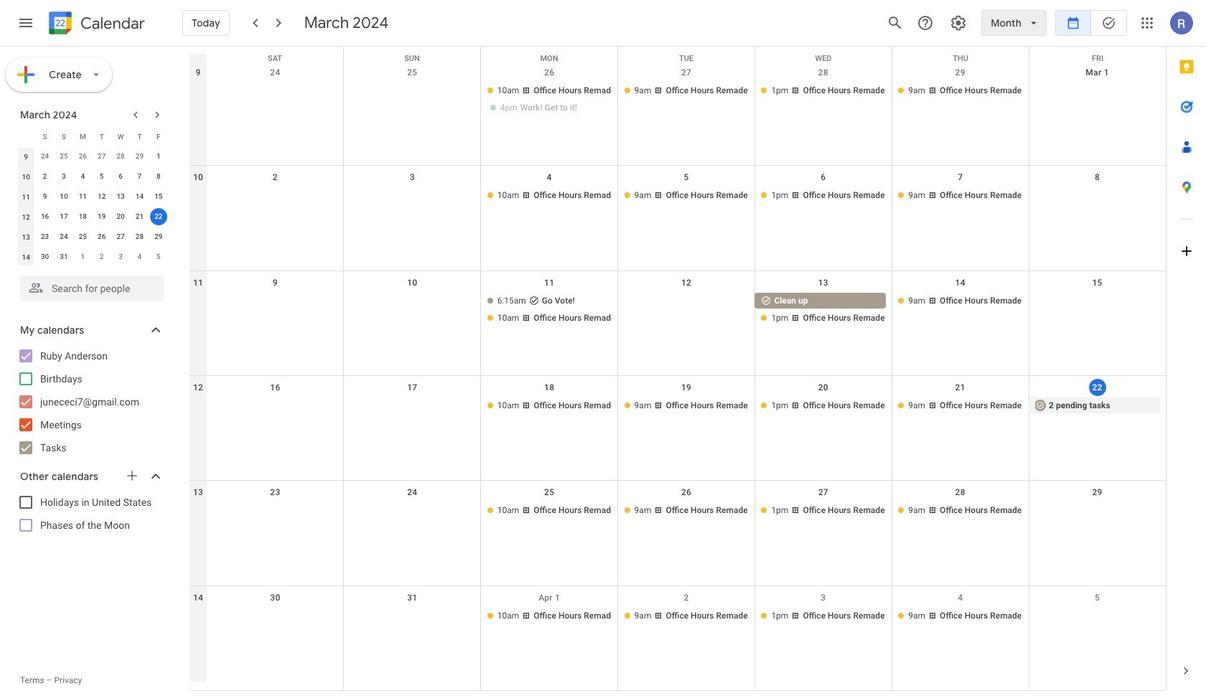 Task type: vqa. For each thing, say whether or not it's contained in the screenshot.
Monday, March 25, today element
no



Task type: describe. For each thing, give the bounding box(es) containing it.
april 4 element
[[131, 248, 148, 266]]

23 element
[[36, 228, 54, 246]]

15 element
[[150, 188, 167, 205]]

27 element
[[112, 228, 129, 246]]

17 element
[[55, 208, 72, 225]]

12 element
[[93, 188, 110, 205]]

16 element
[[36, 208, 54, 225]]

28 element
[[131, 228, 148, 246]]

heading inside calendar 'element'
[[78, 15, 145, 32]]

column header inside march 2024 grid
[[17, 126, 35, 146]]

14 element
[[131, 188, 148, 205]]

31 element
[[55, 248, 72, 266]]

settings menu image
[[950, 14, 967, 32]]

march 2024 grid
[[14, 126, 168, 267]]

11 element
[[74, 188, 91, 205]]

30 element
[[36, 248, 54, 266]]

february 25 element
[[55, 148, 72, 165]]

april 5 element
[[150, 248, 167, 266]]

april 2 element
[[93, 248, 110, 266]]

other calendars list
[[3, 491, 178, 537]]

april 1 element
[[74, 248, 91, 266]]

calendar element
[[46, 9, 145, 40]]

5 element
[[93, 168, 110, 185]]

25 element
[[74, 228, 91, 246]]

20 element
[[112, 208, 129, 225]]

6 element
[[112, 168, 129, 185]]

3 element
[[55, 168, 72, 185]]



Task type: locate. For each thing, give the bounding box(es) containing it.
tab list
[[1167, 47, 1206, 651]]

cell inside march 2024 grid
[[149, 207, 168, 227]]

10 element
[[55, 188, 72, 205]]

february 29 element
[[131, 148, 148, 165]]

13 element
[[112, 188, 129, 205]]

row group
[[17, 146, 168, 267]]

grid
[[190, 47, 1166, 691]]

Search for people text field
[[29, 276, 155, 302]]

2 element
[[36, 168, 54, 185]]

column header
[[17, 126, 35, 146]]

None search field
[[0, 270, 178, 302]]

february 27 element
[[93, 148, 110, 165]]

29 element
[[150, 228, 167, 246]]

19 element
[[93, 208, 110, 225]]

april 3 element
[[112, 248, 129, 266]]

9 element
[[36, 188, 54, 205]]

february 24 element
[[36, 148, 54, 165]]

18 element
[[74, 208, 91, 225]]

22, today element
[[150, 208, 167, 225]]

7 element
[[131, 168, 148, 185]]

21 element
[[131, 208, 148, 225]]

cell
[[207, 83, 344, 117], [344, 83, 481, 117], [481, 83, 618, 117], [1029, 83, 1166, 117], [207, 188, 344, 205], [344, 188, 481, 205], [1029, 188, 1166, 205], [149, 207, 168, 227], [207, 293, 344, 327], [344, 293, 481, 327], [481, 293, 618, 327], [618, 293, 755, 327], [755, 293, 892, 327], [1029, 293, 1166, 327], [207, 398, 344, 415], [344, 398, 481, 415], [207, 503, 344, 520], [344, 503, 481, 520], [1029, 503, 1166, 520], [207, 608, 344, 625], [344, 608, 481, 625], [1029, 608, 1166, 625]]

main drawer image
[[17, 14, 34, 32]]

26 element
[[93, 228, 110, 246]]

4 element
[[74, 168, 91, 185]]

heading
[[78, 15, 145, 32]]

february 28 element
[[112, 148, 129, 165]]

8 element
[[150, 168, 167, 185]]

24 element
[[55, 228, 72, 246]]

february 26 element
[[74, 148, 91, 165]]

row
[[190, 47, 1166, 68], [190, 61, 1166, 166], [17, 126, 168, 146], [17, 146, 168, 167], [190, 166, 1166, 271], [17, 167, 168, 187], [17, 187, 168, 207], [17, 207, 168, 227], [17, 227, 168, 247], [17, 247, 168, 267], [190, 271, 1166, 376], [190, 376, 1166, 481], [190, 481, 1166, 586], [190, 586, 1166, 691]]

add other calendars image
[[125, 469, 139, 483]]

1 element
[[150, 148, 167, 165]]

row group inside march 2024 grid
[[17, 146, 168, 267]]

my calendars list
[[3, 345, 178, 460]]



